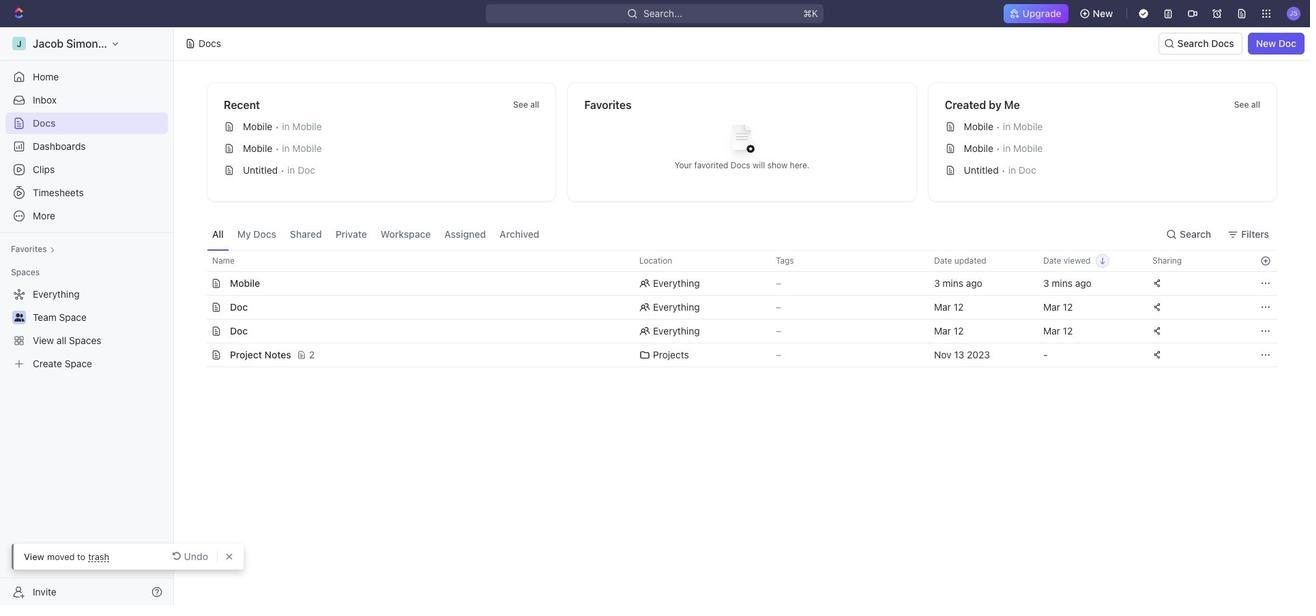 Task type: locate. For each thing, give the bounding box(es) containing it.
row
[[192, 250, 1277, 272], [192, 272, 1277, 296], [192, 295, 1277, 320], [192, 319, 1277, 344], [192, 343, 1277, 368]]

no favorited docs image
[[715, 114, 769, 168]]

table
[[192, 250, 1277, 368]]

4 row from the top
[[192, 319, 1277, 344]]

user group image
[[14, 314, 24, 322]]

3 row from the top
[[192, 295, 1277, 320]]

tab list
[[207, 218, 545, 250]]

tree inside sidebar navigation
[[5, 284, 168, 375]]

tree
[[5, 284, 168, 375]]



Task type: vqa. For each thing, say whether or not it's contained in the screenshot.
1st DUE DATE from the top of the page
no



Task type: describe. For each thing, give the bounding box(es) containing it.
2 row from the top
[[192, 272, 1277, 296]]

5 row from the top
[[192, 343, 1277, 368]]

1 row from the top
[[192, 250, 1277, 272]]

jacob simon's workspace, , element
[[12, 37, 26, 50]]

sidebar navigation
[[0, 27, 177, 606]]



